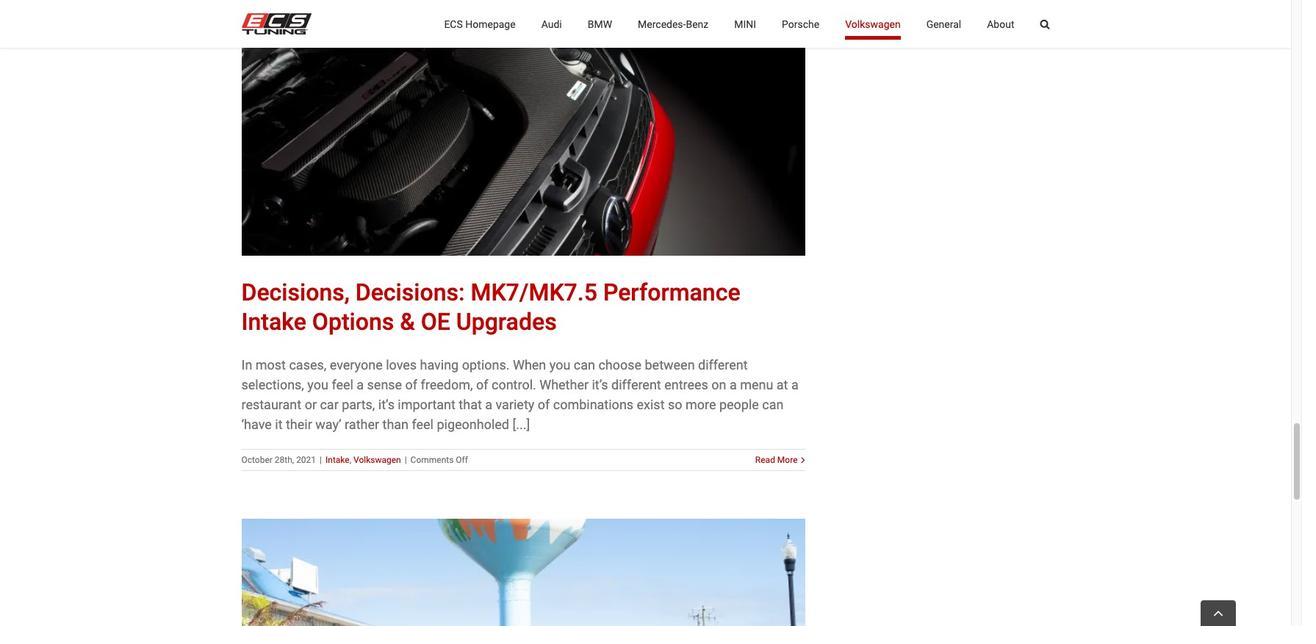 Task type: locate. For each thing, give the bounding box(es) containing it.
at
[[777, 377, 788, 392]]

off
[[456, 455, 468, 465]]

volkswagen link left general
[[846, 0, 901, 48]]

intake
[[241, 308, 306, 336], [326, 455, 350, 465]]

options.
[[462, 357, 510, 373]]

choose
[[599, 357, 642, 373]]

can down at at the right of page
[[763, 397, 784, 412]]

comments
[[411, 455, 454, 465]]

freedom,
[[421, 377, 473, 392]]

sense
[[367, 377, 402, 392]]

loves
[[386, 357, 417, 373]]

0 vertical spatial intake
[[241, 308, 306, 336]]

when
[[513, 357, 546, 373]]

feel up car
[[332, 377, 354, 392]]

feel
[[332, 377, 354, 392], [412, 417, 434, 432]]

0 horizontal spatial |
[[320, 455, 322, 465]]

1 vertical spatial volkswagen link
[[354, 455, 401, 465]]

read more link
[[756, 453, 798, 467]]

intake inside the decisions, decisions: mk7/mk7.5 performance intake options & oe upgrades
[[241, 308, 306, 336]]

people
[[720, 397, 759, 412]]

you up the or
[[308, 377, 329, 392]]

mercedes-benz link
[[638, 0, 709, 48]]

1 horizontal spatial intake
[[326, 455, 350, 465]]

more
[[778, 455, 798, 465]]

that
[[459, 397, 482, 412]]

0 vertical spatial can
[[574, 357, 595, 373]]

0 horizontal spatial volkswagen link
[[354, 455, 401, 465]]

volkswagen link right ','
[[354, 455, 401, 465]]

a
[[357, 377, 364, 392], [730, 377, 737, 392], [792, 377, 799, 392], [485, 397, 493, 412]]

of down options.
[[476, 377, 489, 392]]

intake right the 2021
[[326, 455, 350, 465]]

mk7/mk7.5
[[471, 278, 598, 306]]

of
[[405, 377, 418, 392], [476, 377, 489, 392], [538, 397, 550, 412]]

decisions:
[[356, 278, 465, 306]]

of down loves
[[405, 377, 418, 392]]

important
[[398, 397, 456, 412]]

different up on
[[698, 357, 748, 373]]

or
[[305, 397, 317, 412]]

1 vertical spatial can
[[763, 397, 784, 412]]

about
[[987, 18, 1015, 30]]

1 vertical spatial different
[[612, 377, 661, 392]]

feel down important
[[412, 417, 434, 432]]

0 vertical spatial different
[[698, 357, 748, 373]]

way'
[[316, 417, 342, 432]]

0 horizontal spatial feel
[[332, 377, 354, 392]]

can
[[574, 357, 595, 373], [763, 397, 784, 412]]

a right at at the right of page
[[792, 377, 799, 392]]

1 horizontal spatial volkswagen link
[[846, 0, 901, 48]]

0 horizontal spatial can
[[574, 357, 595, 373]]

1 horizontal spatial you
[[550, 357, 571, 373]]

most
[[256, 357, 286, 373]]

of down whether
[[538, 397, 550, 412]]

intake down decisions,
[[241, 308, 306, 336]]

| right the 2021
[[320, 455, 322, 465]]

0 vertical spatial it's
[[592, 377, 608, 392]]

exist
[[637, 397, 665, 412]]

ecs homepage link
[[444, 0, 516, 48]]

mini link
[[735, 0, 757, 48]]

1 horizontal spatial |
[[405, 455, 407, 465]]

cases,
[[289, 357, 327, 373]]

volkswagen right ','
[[354, 455, 401, 465]]

you up whether
[[550, 357, 571, 373]]

&
[[400, 308, 415, 336]]

| left comments
[[405, 455, 407, 465]]

1 vertical spatial you
[[308, 377, 329, 392]]

volkswagen
[[846, 18, 901, 30], [354, 455, 401, 465]]

|
[[320, 455, 322, 465], [405, 455, 407, 465]]

bmw
[[588, 18, 612, 30]]

whether
[[540, 377, 589, 392]]

1 vertical spatial volkswagen
[[354, 455, 401, 465]]

0 horizontal spatial you
[[308, 377, 329, 392]]

car
[[320, 397, 339, 412]]

it's
[[592, 377, 608, 392], [378, 397, 395, 412]]

volkswagen link
[[846, 0, 901, 48], [354, 455, 401, 465]]

read more
[[756, 455, 798, 465]]

upgrades
[[456, 308, 557, 336]]

decisions, decisions: mk7/mk7.5 performance intake options & oe upgrades
[[241, 278, 741, 336]]

a right on
[[730, 377, 737, 392]]

it's up combinations
[[592, 377, 608, 392]]

1 horizontal spatial different
[[698, 357, 748, 373]]

1 horizontal spatial volkswagen
[[846, 18, 901, 30]]

0 vertical spatial you
[[550, 357, 571, 373]]

different
[[698, 357, 748, 373], [612, 377, 661, 392]]

you
[[550, 357, 571, 373], [308, 377, 329, 392]]

different up exist
[[612, 377, 661, 392]]

rather
[[345, 417, 379, 432]]

can up whether
[[574, 357, 595, 373]]

in most cases, everyone loves having options. when you can choose between different selections, you feel a sense of freedom, of control. whether it's different entrees on a menu at a restaurant or car parts, it's important that a variety of combinations exist so more people can 'have it their way' rather than feel pigeonholed [...]
[[241, 357, 799, 432]]

performance
[[603, 278, 741, 306]]

pigeonholed
[[437, 417, 509, 432]]

oe
[[421, 308, 451, 336]]

volkswagen left general
[[846, 18, 901, 30]]

0 horizontal spatial it's
[[378, 397, 395, 412]]

it's down sense
[[378, 397, 395, 412]]

2 | from the left
[[405, 455, 407, 465]]

audi link
[[542, 0, 562, 48]]

0 horizontal spatial intake
[[241, 308, 306, 336]]

0 horizontal spatial of
[[405, 377, 418, 392]]

variety
[[496, 397, 535, 412]]

intake for ,
[[326, 455, 350, 465]]

october
[[241, 455, 273, 465]]

1 vertical spatial intake
[[326, 455, 350, 465]]

1 vertical spatial feel
[[412, 417, 434, 432]]



Task type: vqa. For each thing, say whether or not it's contained in the screenshot.
options.
yes



Task type: describe. For each thing, give the bounding box(es) containing it.
more
[[686, 397, 716, 412]]

1 vertical spatial it's
[[378, 397, 395, 412]]

audi
[[542, 18, 562, 30]]

a up parts,
[[357, 377, 364, 392]]

,
[[350, 455, 351, 465]]

entrees
[[665, 377, 709, 392]]

mercedes-benz
[[638, 18, 709, 30]]

porsche
[[782, 18, 820, 30]]

0 vertical spatial volkswagen link
[[846, 0, 901, 48]]

mini
[[735, 18, 757, 30]]

0 horizontal spatial volkswagen
[[354, 455, 401, 465]]

menu
[[740, 377, 774, 392]]

decisions, decisions: mk7/mk7.5 performance intake options & oe upgrades image
[[241, 26, 805, 256]]

everyone
[[330, 357, 383, 373]]

on
[[712, 377, 727, 392]]

about link
[[987, 0, 1015, 48]]

intake link
[[326, 455, 350, 465]]

so
[[668, 397, 683, 412]]

1 horizontal spatial feel
[[412, 417, 434, 432]]

in
[[241, 357, 252, 373]]

having
[[420, 357, 459, 373]]

0 vertical spatial volkswagen
[[846, 18, 901, 30]]

2 horizontal spatial of
[[538, 397, 550, 412]]

28th,
[[275, 455, 294, 465]]

0 vertical spatial feel
[[332, 377, 354, 392]]

control.
[[492, 377, 536, 392]]

decisions, decisions: mk7/mk7.5 performance intake options & oe upgrades link
[[241, 278, 741, 336]]

homepage
[[466, 18, 516, 30]]

bmw link
[[588, 0, 612, 48]]

restaurant
[[241, 397, 302, 412]]

ecs
[[444, 18, 463, 30]]

october 28th, 2021 | intake , volkswagen | comments off
[[241, 455, 468, 465]]

their
[[286, 417, 312, 432]]

ecs tuning logo image
[[241, 13, 311, 35]]

between
[[645, 357, 695, 373]]

it
[[275, 417, 283, 432]]

1 horizontal spatial it's
[[592, 377, 608, 392]]

read
[[756, 455, 776, 465]]

mercedes-
[[638, 18, 686, 30]]

1 | from the left
[[320, 455, 322, 465]]

parts,
[[342, 397, 375, 412]]

h2oi 2021 – the end of an era? image
[[241, 519, 805, 626]]

than
[[383, 417, 409, 432]]

decisions,
[[241, 278, 350, 306]]

porsche link
[[782, 0, 820, 48]]

0 horizontal spatial different
[[612, 377, 661, 392]]

ecs homepage
[[444, 18, 516, 30]]

'have
[[241, 417, 272, 432]]

combinations
[[553, 397, 634, 412]]

2021
[[296, 455, 316, 465]]

1 horizontal spatial of
[[476, 377, 489, 392]]

[...]
[[513, 417, 530, 432]]

benz
[[686, 18, 709, 30]]

intake for options
[[241, 308, 306, 336]]

a right that
[[485, 397, 493, 412]]

general
[[927, 18, 962, 30]]

1 horizontal spatial can
[[763, 397, 784, 412]]

general link
[[927, 0, 962, 48]]

options
[[312, 308, 394, 336]]

selections,
[[241, 377, 304, 392]]



